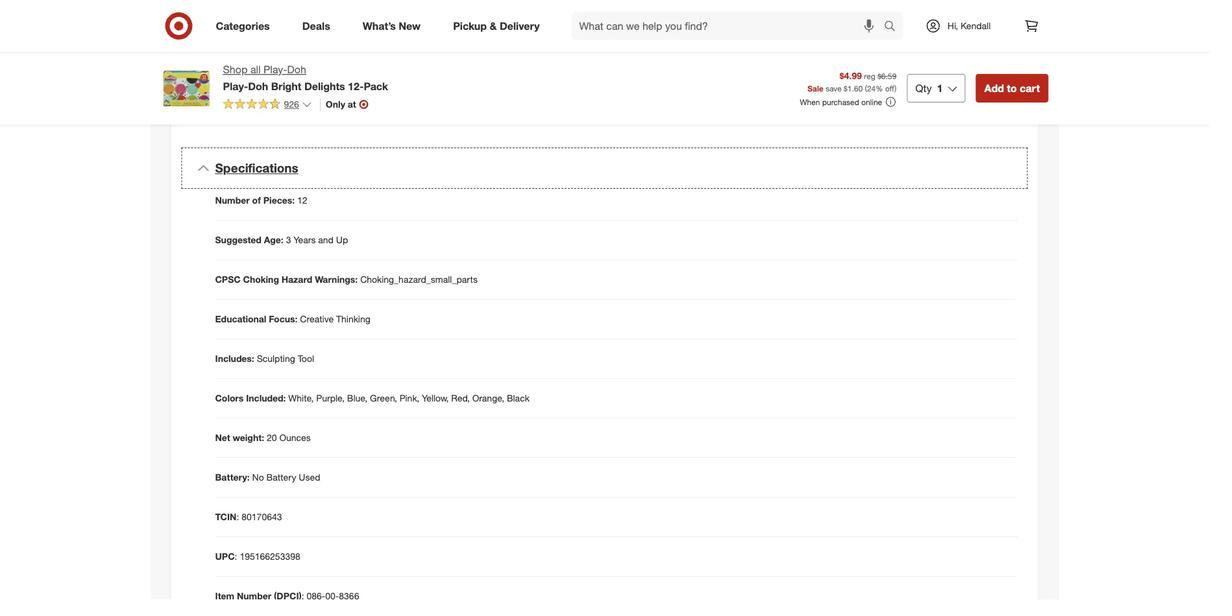Task type: locate. For each thing, give the bounding box(es) containing it.
with left 8
[[370, 18, 387, 29]]

: for tcin
[[237, 512, 239, 523]]

of inside 2- and 1-ounce play-doh cans: your little creator will have plenty of those oh-so- squishy non-toxic play-doh colors with 8 colors in 2-ounce cans and 4 colors in 1-ounce cans, plus a knife
[[516, 5, 524, 16]]

to left the be
[[743, 49, 751, 60]]

1 horizontal spatial play-
[[304, 5, 329, 16]]

1 vertical spatial will
[[720, 36, 733, 47]]

0 horizontal spatial 1-
[[261, 5, 269, 16]]

up
[[713, 23, 724, 34]]

0 horizontal spatial will
[[452, 5, 465, 16]]

cpsc
[[215, 274, 241, 285]]

cart
[[1020, 82, 1040, 94]]

little
[[401, 5, 418, 16]]

in down those
[[545, 18, 552, 29]]

what's new
[[363, 20, 421, 32]]

will left have
[[452, 5, 465, 16]]

doh up the water,
[[298, 49, 317, 60]]

black
[[507, 393, 529, 404]]

always
[[563, 62, 590, 73]]

doh up quality:
[[323, 18, 340, 29]]

colors up not on the right of the page
[[693, 36, 718, 47]]

&
[[490, 20, 497, 32]]

of right the 10
[[915, 0, 923, 8]]

to left dry, at the top right
[[702, 88, 710, 99]]

doh left the "sparkle"
[[761, 0, 778, 8]]

1- up non-
[[261, 5, 269, 16]]

new
[[399, 20, 421, 32]]

add
[[984, 82, 1004, 94]]

1 vertical spatial play-
[[273, 49, 298, 60]]

play- down knife
[[273, 49, 298, 60]]

favorite
[[370, 49, 400, 60]]

with up super
[[291, 62, 308, 73]]

)
[[894, 83, 897, 93]]

1 vertical spatial 1-
[[554, 18, 563, 29]]

those
[[527, 5, 549, 16]]

red,
[[451, 393, 470, 404]]

doh inside 2- and 1-ounce play-doh cans: your little creator will have plenty of those oh-so- squishy non-toxic play-doh colors with 8 colors in 2-ounce cans and 4 colors in 1-ounce cans, plus a knife
[[329, 5, 348, 16]]

reg
[[864, 71, 875, 81]]

of left skill. at top
[[865, 101, 873, 112]]

deals link
[[291, 12, 346, 40]]

ounce down creator
[[442, 18, 468, 29]]

• molded
[[627, 101, 671, 112]]

:
[[237, 512, 239, 523], [235, 551, 237, 562]]

0 horizontal spatial 3
[[286, 234, 291, 246]]

0 vertical spatial with
[[370, 18, 387, 29]]

no
[[252, 472, 264, 483]]

1 horizontal spatial 2-
[[434, 18, 442, 29]]

0 horizontal spatial ounce
[[442, 18, 468, 29]]

play- up through
[[452, 49, 473, 60]]

1 vertical spatial doh
[[298, 49, 317, 60]]

colors inside '• includes knife, 2 cans of play-doh sparkle compound, and 10 cans of play-doh brand modeling compound (net • ages 3 years and up • product and colors will vary. • compound not intended to be eaten.'
[[693, 36, 718, 47]]

1 vertical spatial with
[[291, 62, 308, 73]]

orange,
[[472, 393, 504, 404]]

off
[[885, 83, 894, 93]]

play- up great
[[223, 80, 248, 92]]

3 inside '• includes knife, 2 cans of play-doh sparkle compound, and 10 cans of play-doh brand modeling compound (net • ages 3 years and up • product and colors will vary. • compound not intended to be eaten.'
[[663, 23, 668, 34]]

2
[[701, 0, 706, 8]]

age
[[809, 101, 824, 112]]

0 vertical spatial will
[[452, 5, 465, 16]]

0 horizontal spatial cans
[[470, 18, 489, 29]]

level
[[845, 101, 863, 112]]

plenty
[[489, 5, 514, 16]]

in down creator
[[424, 18, 431, 29]]

doh inside great holiday gift: play-doh packs make christmas stocking stuffers for kids! the perfect kids gifts under $5!
[[345, 93, 361, 104]]

choking_hazard_small_parts
[[360, 274, 478, 285]]

choking
[[243, 274, 279, 285]]

play- inside "original play-doh quality: a favorite since 1956, play-doh modeling compound is made primarily with water, salt, and flour, and goes through vigorous testing so it's always high quality and super fun"
[[273, 49, 298, 60]]

modeling
[[492, 49, 530, 60]]

sparkle
[[781, 0, 812, 8]]

doh left cans:
[[329, 5, 348, 16]]

play-
[[304, 5, 329, 16], [273, 49, 298, 60]]

make
[[391, 93, 413, 104]]

0 horizontal spatial play-
[[273, 49, 298, 60]]

cans down have
[[470, 18, 489, 29]]

1 horizontal spatial with
[[370, 18, 387, 29]]

play- up the $5!
[[324, 93, 345, 104]]

1 horizontal spatial ounce
[[563, 18, 588, 29]]

colors
[[342, 18, 367, 29], [397, 18, 422, 29], [517, 18, 542, 29], [693, 36, 718, 47]]

intended
[[704, 49, 740, 60]]

cans up (net
[[708, 0, 728, 8]]

doh inside "original play-doh quality: a favorite since 1956, play-doh modeling compound is made primarily with water, salt, and flour, and goes through vigorous testing so it's always high quality and super fun"
[[298, 49, 317, 60]]

gifts
[[279, 106, 297, 117]]

your
[[381, 5, 399, 16]]

and inside • to clean, allow to dry, then scrape or vacuum. • molded results vary depending on child's age and level of skill.
[[827, 101, 842, 112]]

categories link
[[205, 12, 286, 40]]

12
[[297, 195, 307, 206]]

ounce down so-
[[563, 18, 588, 29]]

compound
[[532, 49, 576, 60]]

will up intended
[[720, 36, 733, 47]]

results
[[674, 101, 701, 112]]

qty 1
[[915, 82, 943, 94]]

2-
[[228, 5, 237, 16], [434, 18, 442, 29]]

0 horizontal spatial in
[[424, 18, 431, 29]]

colors down cans:
[[342, 18, 367, 29]]

will inside 2- and 1-ounce play-doh cans: your little creator will have plenty of those oh-so- squishy non-toxic play-doh colors with 8 colors in 2-ounce cans and 4 colors in 1-ounce cans, plus a knife
[[452, 5, 465, 16]]

1.60
[[848, 83, 863, 93]]

to
[[743, 49, 751, 60], [1007, 82, 1017, 94], [702, 88, 710, 99]]

2 ounce from the left
[[563, 18, 588, 29]]

bright
[[271, 80, 301, 92]]

doh up vigorous at the top left of the page
[[473, 49, 490, 60]]

play- inside great holiday gift: play-doh packs make christmas stocking stuffers for kids! the perfect kids gifts under $5!
[[324, 93, 345, 104]]

focus:
[[269, 314, 298, 325]]

play- inside 2- and 1-ounce play-doh cans: your little creator will have plenty of those oh-so- squishy non-toxic play-doh colors with 8 colors in 2-ounce cans and 4 colors in 1-ounce cans, plus a knife
[[304, 5, 329, 16]]

tcin : 80170643
[[215, 512, 282, 523]]

image of play-doh bright delights 12-pack image
[[161, 62, 213, 114]]

skill.
[[876, 101, 893, 112]]

1 horizontal spatial 3
[[663, 23, 668, 34]]

2- down creator
[[434, 18, 442, 29]]

: left 80170643
[[237, 512, 239, 523]]

: left the "195166253398"
[[235, 551, 237, 562]]

net
[[215, 432, 230, 444]]

1 in from the left
[[424, 18, 431, 29]]

categories
[[216, 20, 270, 32]]

packs
[[364, 93, 388, 104]]

3 right age:
[[286, 234, 291, 246]]

warnings:
[[315, 274, 358, 285]]

2- and 1-ounce play-doh cans: your little creator will have plenty of those oh-so- squishy non-toxic play-doh colors with 8 colors in 2-ounce cans and 4 colors in 1-ounce cans, plus a knife
[[228, 5, 588, 42]]

0 vertical spatial doh
[[329, 5, 348, 16]]

2- left and in the left top of the page
[[228, 5, 237, 16]]

pink,
[[400, 393, 419, 404]]

made
[[228, 62, 251, 73]]

vary.
[[736, 36, 754, 47]]

1 horizontal spatial to
[[743, 49, 751, 60]]

add to cart button
[[976, 74, 1048, 103]]

specifications button
[[181, 148, 1028, 189]]

quality:
[[320, 49, 359, 60]]

water,
[[310, 62, 334, 73]]

delivery
[[500, 20, 540, 32]]

play- inside 2- and 1-ounce play-doh cans: your little creator will have plenty of those oh-so- squishy non-toxic play-doh colors with 8 colors in 2-ounce cans and 4 colors in 1-ounce cans, plus a knife
[[303, 18, 323, 29]]

christmas
[[415, 93, 456, 104]]

1 vertical spatial :
[[235, 551, 237, 562]]

0 horizontal spatial to
[[702, 88, 710, 99]]

0 vertical spatial 2-
[[228, 5, 237, 16]]

be
[[753, 49, 764, 60]]

when purchased online
[[800, 97, 882, 107]]

play- up what can we help you find? suggestions appear below search field
[[741, 0, 762, 8]]

and
[[863, 0, 878, 8], [492, 18, 507, 29], [695, 23, 711, 34], [675, 36, 690, 47], [356, 62, 371, 73], [396, 62, 411, 73], [277, 75, 293, 86], [827, 101, 842, 112], [318, 234, 334, 246]]

tool
[[298, 353, 314, 365]]

toxic
[[280, 18, 300, 29]]

0 vertical spatial :
[[237, 512, 239, 523]]

0 horizontal spatial doh
[[298, 49, 317, 60]]

of up delivery
[[516, 5, 524, 16]]

stocking
[[459, 93, 493, 104]]

play- up "deals"
[[304, 5, 329, 16]]

2 horizontal spatial to
[[1007, 82, 1017, 94]]

cans right the 10
[[893, 0, 913, 8]]

1 horizontal spatial will
[[720, 36, 733, 47]]

green,
[[370, 393, 397, 404]]

1 horizontal spatial doh
[[329, 5, 348, 16]]

what's
[[363, 20, 396, 32]]

0 vertical spatial play-
[[304, 5, 329, 16]]

0 vertical spatial 1-
[[261, 5, 269, 16]]

1 vertical spatial 3
[[286, 234, 291, 246]]

0 horizontal spatial with
[[291, 62, 308, 73]]

knife
[[279, 31, 298, 42]]

3 left years
[[663, 23, 668, 34]]

of
[[730, 0, 738, 8], [915, 0, 923, 8], [516, 5, 524, 16], [865, 101, 873, 112], [252, 195, 261, 206]]

1 horizontal spatial in
[[545, 18, 552, 29]]

educational focus: creative thinking
[[215, 314, 370, 325]]

online
[[861, 97, 882, 107]]

modeling
[[627, 10, 664, 21]]

2 in from the left
[[545, 18, 552, 29]]

to right the add on the top right of page
[[1007, 82, 1017, 94]]

goes
[[413, 62, 433, 73]]

play- right "toxic"
[[303, 18, 323, 29]]

0 vertical spatial 3
[[663, 23, 668, 34]]

doh down 12-
[[345, 93, 361, 104]]

What can we help you find? suggestions appear below search field
[[571, 12, 887, 40]]

1- down oh-
[[554, 18, 563, 29]]

only at
[[326, 99, 356, 110]]



Task type: vqa. For each thing, say whether or not it's contained in the screenshot.
• Molded
yes



Task type: describe. For each thing, give the bounding box(es) containing it.
is
[[579, 49, 585, 60]]

ounces
[[279, 432, 311, 444]]

includes:
[[215, 353, 254, 365]]

gift:
[[300, 93, 321, 104]]

search button
[[878, 12, 909, 43]]

hi,
[[948, 20, 958, 31]]

1
[[937, 82, 943, 94]]

1 vertical spatial 2-
[[434, 18, 442, 29]]

24
[[867, 83, 876, 93]]

add to cart
[[984, 82, 1040, 94]]

upc
[[215, 551, 235, 562]]

• to
[[627, 88, 649, 99]]

926 link
[[223, 98, 312, 113]]

doh inside 2- and 1-ounce play-doh cans: your little creator will have plenty of those oh-so- squishy non-toxic play-doh colors with 8 colors in 2-ounce cans and 4 colors in 1-ounce cans, plus a knife
[[323, 18, 340, 29]]

to inside '• includes knife, 2 cans of play-doh sparkle compound, and 10 cans of play-doh brand modeling compound (net • ages 3 years and up • product and colors will vary. • compound not intended to be eaten.'
[[743, 49, 751, 60]]

with inside "original play-doh quality: a favorite since 1956, play-doh modeling compound is made primarily with water, salt, and flour, and goes through vigorous testing so it's always high quality and super fun"
[[291, 62, 308, 73]]

depending
[[723, 101, 766, 112]]

up
[[336, 234, 348, 246]]

only
[[326, 99, 345, 110]]

qty
[[915, 82, 932, 94]]

blue,
[[347, 393, 367, 404]]

on
[[769, 101, 779, 112]]

and inside 2- and 1-ounce play-doh cans: your little creator will have plenty of those oh-so- squishy non-toxic play-doh colors with 8 colors in 2-ounce cans and 4 colors in 1-ounce cans, plus a knife
[[492, 18, 507, 29]]

for
[[529, 93, 540, 104]]

original play-doh quality: a favorite since 1956, play-doh modeling compound is made primarily with water, salt, and flour, and goes through vigorous testing so it's always high quality and super fun
[[228, 49, 590, 86]]

of up (net
[[730, 0, 738, 8]]

• to clean, allow to dry, then scrape or vacuum. • molded results vary depending on child's age and level of skill.
[[627, 88, 893, 112]]

vary
[[703, 101, 720, 112]]

pieces:
[[263, 195, 295, 206]]

cans inside 2- and 1-ounce play-doh cans: your little creator will have plenty of those oh-so- squishy non-toxic play-doh colors with 8 colors in 2-ounce cans and 4 colors in 1-ounce cans, plus a knife
[[470, 18, 489, 29]]

2 horizontal spatial cans
[[893, 0, 913, 8]]

tcin
[[215, 512, 237, 523]]

926
[[284, 99, 299, 110]]

perfect
[[228, 106, 257, 117]]

20
[[267, 432, 277, 444]]

1 horizontal spatial cans
[[708, 0, 728, 8]]

compound
[[667, 10, 713, 21]]

vacuum.
[[791, 88, 825, 99]]

kendall
[[961, 20, 991, 31]]

sale
[[807, 83, 823, 93]]

a
[[362, 49, 368, 60]]

educational
[[215, 314, 266, 325]]

fun
[[321, 75, 334, 86]]

12-
[[348, 80, 364, 92]]

• ages
[[627, 23, 661, 34]]

8
[[389, 18, 394, 29]]

doh up bright
[[287, 63, 306, 76]]

thinking
[[336, 314, 370, 325]]

flour,
[[374, 62, 393, 73]]

to inside • to clean, allow to dry, then scrape or vacuum. • molded results vary depending on child's age and level of skill.
[[702, 88, 710, 99]]

so-
[[566, 5, 579, 16]]

squishy
[[228, 18, 259, 29]]

doh up hi,
[[946, 0, 963, 8]]

play- up bright
[[263, 63, 287, 76]]

1 horizontal spatial 1-
[[554, 18, 563, 29]]

4
[[510, 18, 515, 29]]

it's
[[549, 62, 560, 73]]

creative
[[300, 314, 334, 325]]

$4.99 reg $6.59 sale save $ 1.60 ( 24 % off )
[[807, 70, 897, 93]]

stuffers
[[496, 93, 526, 104]]

hi, kendall
[[948, 20, 991, 31]]

colors down little
[[397, 18, 422, 29]]

1 ounce from the left
[[442, 18, 468, 29]]

great holiday gift: play-doh packs make christmas stocking stuffers for kids! the perfect kids gifts under $5!
[[228, 93, 579, 117]]

to inside button
[[1007, 82, 1017, 94]]

80170643
[[242, 512, 282, 523]]

since
[[403, 49, 424, 60]]

with inside 2- and 1-ounce play-doh cans: your little creator will have plenty of those oh-so- squishy non-toxic play-doh colors with 8 colors in 2-ounce cans and 4 colors in 1-ounce cans, plus a knife
[[370, 18, 387, 29]]

suggested age: 3 years and up
[[215, 234, 348, 246]]

high
[[228, 75, 245, 86]]

purple,
[[316, 393, 345, 404]]

kids!
[[542, 93, 561, 104]]

plus
[[252, 31, 269, 42]]

of left the pieces:
[[252, 195, 261, 206]]

of inside • to clean, allow to dry, then scrape or vacuum. • molded results vary depending on child's age and level of skill.
[[865, 101, 873, 112]]

play- inside "original play-doh quality: a favorite since 1956, play-doh modeling compound is made primarily with water, salt, and flour, and goes through vigorous testing so it's always high quality and super fun"
[[452, 49, 473, 60]]

creator
[[421, 5, 449, 16]]

non-
[[262, 18, 281, 29]]

will inside '• includes knife, 2 cans of play-doh sparkle compound, and 10 cans of play-doh brand modeling compound (net • ages 3 years and up • product and colors will vary. • compound not intended to be eaten.'
[[720, 36, 733, 47]]

• includes knife, 2 cans of play-doh sparkle compound, and 10 cans of play-doh brand modeling compound (net • ages 3 years and up • product and colors will vary. • compound not intended to be eaten.
[[627, 0, 990, 60]]

colors down those
[[517, 18, 542, 29]]

all
[[250, 63, 261, 76]]

cans:
[[351, 5, 378, 16]]

doh inside "original play-doh quality: a favorite since 1956, play-doh modeling compound is made primarily with water, salt, and flour, and goes through vigorous testing so it's always high quality and super fun"
[[473, 49, 490, 60]]

battery: no battery used
[[215, 472, 320, 483]]

0 horizontal spatial 2-
[[228, 5, 237, 16]]

: for upc
[[235, 551, 237, 562]]

years
[[294, 234, 316, 246]]

super
[[295, 75, 318, 86]]

clean,
[[652, 88, 676, 99]]

primarily
[[254, 62, 289, 73]]

scrape
[[750, 88, 777, 99]]

suggested
[[215, 234, 261, 246]]

purchased
[[822, 97, 859, 107]]

under
[[299, 106, 323, 117]]

dry,
[[712, 88, 727, 99]]

sculpting
[[257, 353, 295, 365]]

$
[[844, 83, 848, 93]]

pickup & delivery link
[[442, 12, 556, 40]]

$5!
[[325, 106, 337, 117]]

search
[[878, 21, 909, 33]]

(
[[865, 83, 867, 93]]

holiday
[[260, 93, 297, 104]]

10
[[881, 0, 891, 8]]

• product
[[627, 36, 672, 47]]

vigorous
[[470, 62, 505, 73]]

play- left brand
[[925, 0, 946, 8]]

doh down all
[[248, 80, 268, 92]]

compound,
[[814, 0, 860, 8]]

number of pieces: 12
[[215, 195, 307, 206]]

at
[[348, 99, 356, 110]]



